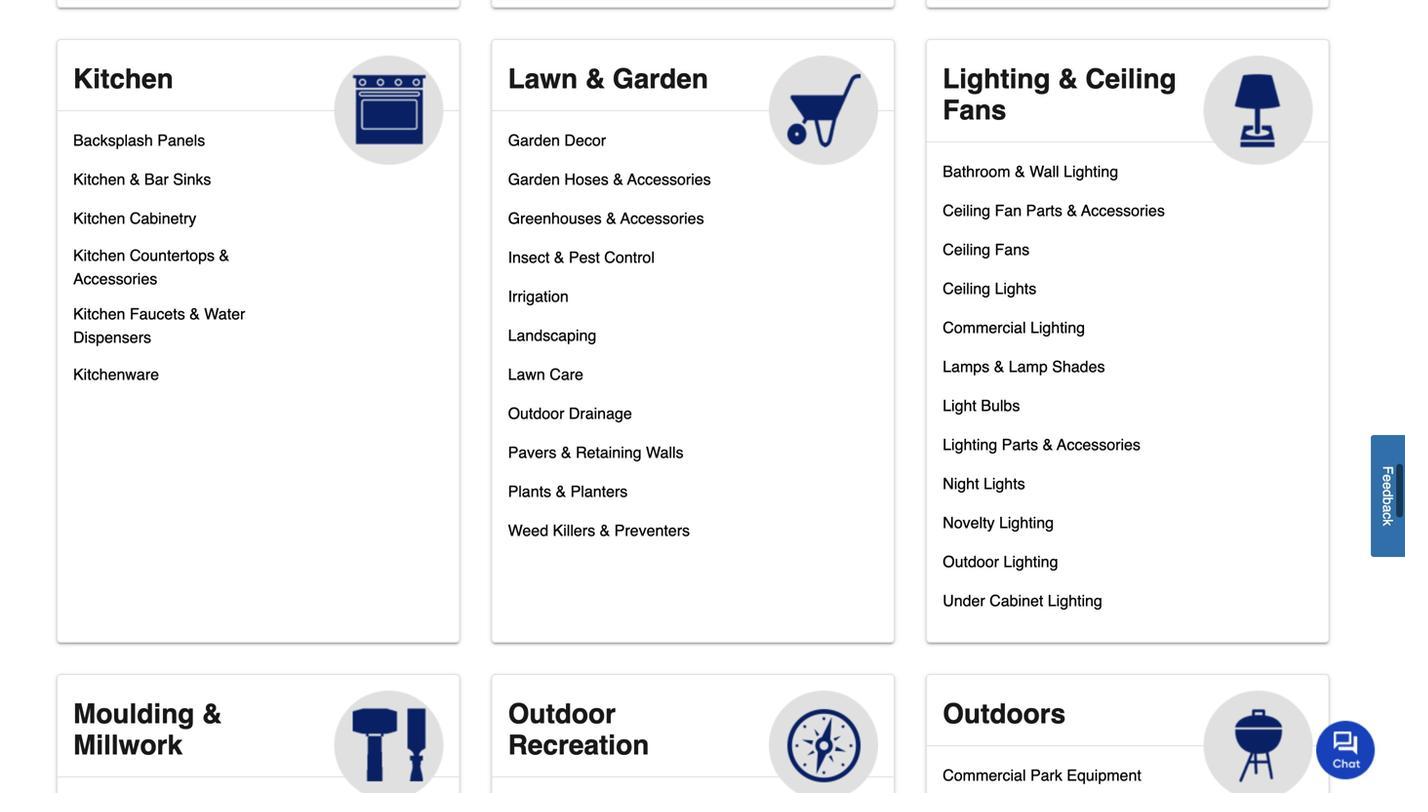 Task type: vqa. For each thing, say whether or not it's contained in the screenshot.
Bathroom 'Link'
no



Task type: locate. For each thing, give the bounding box(es) containing it.
greenhouses & accessories link
[[508, 205, 704, 244]]

irrigation link
[[508, 283, 569, 322]]

lighting right cabinet
[[1048, 592, 1103, 610]]

kitchen up backsplash
[[73, 63, 173, 95]]

planters
[[571, 483, 628, 501]]

hoses
[[564, 170, 609, 188]]

1 vertical spatial lawn
[[508, 365, 545, 383]]

ceiling lights
[[943, 280, 1037, 298]]

fans
[[943, 95, 1007, 126], [995, 241, 1030, 259]]

& inside plants & planters link
[[556, 483, 566, 501]]

kitchen down backsplash
[[73, 170, 125, 188]]

parts
[[1026, 201, 1063, 220], [1002, 436, 1038, 454]]

lighting up the 'bathroom'
[[943, 63, 1051, 95]]

insect & pest control link
[[508, 244, 655, 283]]

greenhouses & accessories
[[508, 209, 704, 227]]

countertops
[[130, 246, 215, 264]]

lawn left care
[[508, 365, 545, 383]]

1 lawn from the top
[[508, 63, 578, 95]]

1 e from the top
[[1380, 474, 1396, 482]]

2 vertical spatial garden
[[508, 170, 560, 188]]

outdoor inside outdoor recreation
[[508, 699, 616, 730]]

killers
[[553, 522, 595, 540]]

irrigation
[[508, 287, 569, 305]]

outdoors image
[[1204, 691, 1313, 793]]

night lights
[[943, 475, 1025, 493]]

kitchen
[[73, 63, 173, 95], [73, 170, 125, 188], [73, 209, 125, 227], [73, 246, 125, 264], [73, 305, 125, 323]]

pest
[[569, 248, 600, 266]]

lighting inside 'link'
[[1064, 162, 1119, 180]]

fans down fan
[[995, 241, 1030, 259]]

4 kitchen from the top
[[73, 246, 125, 264]]

ceiling fan parts & accessories
[[943, 201, 1165, 220]]

b
[[1380, 497, 1396, 505]]

1 vertical spatial parts
[[1002, 436, 1038, 454]]

0 vertical spatial lawn
[[508, 63, 578, 95]]

ceiling fans
[[943, 241, 1030, 259]]

commercial for commercial lighting
[[943, 319, 1026, 337]]

recreation
[[508, 730, 649, 761]]

weed
[[508, 522, 549, 540]]

lawn & garden link
[[492, 40, 894, 165]]

1 vertical spatial lights
[[984, 475, 1025, 493]]

kitchen inside the kitchen countertops & accessories
[[73, 246, 125, 264]]

pavers & retaining walls link
[[508, 439, 684, 478]]

wall
[[1030, 162, 1059, 180]]

1 vertical spatial commercial
[[943, 767, 1026, 785]]

1 kitchen from the top
[[73, 63, 173, 95]]

5 kitchen from the top
[[73, 305, 125, 323]]

0 vertical spatial fans
[[943, 95, 1007, 126]]

backsplash panels link
[[73, 127, 205, 166]]

lighting up outdoor lighting
[[999, 514, 1054, 532]]

equipment
[[1067, 767, 1142, 785]]

kitchen link
[[58, 40, 459, 165]]

garden decor
[[508, 131, 606, 149]]

1 vertical spatial outdoor
[[943, 553, 999, 571]]

garden
[[613, 63, 708, 95], [508, 131, 560, 149], [508, 170, 560, 188]]

fans up the 'bathroom'
[[943, 95, 1007, 126]]

light bulbs
[[943, 397, 1020, 415]]

parts down bathroom & wall lighting 'link'
[[1026, 201, 1063, 220]]

accessories inside the kitchen countertops & accessories
[[73, 270, 157, 288]]

e
[[1380, 474, 1396, 482], [1380, 482, 1396, 490]]

kitchen down kitchen cabinetry link
[[73, 246, 125, 264]]

2 lawn from the top
[[508, 365, 545, 383]]

kitchen cabinetry link
[[73, 205, 196, 244]]

outdoor drainage
[[508, 404, 632, 423]]

ceiling
[[1086, 63, 1177, 95], [943, 201, 991, 220], [943, 241, 991, 259], [943, 280, 991, 298]]

kitchen for kitchen faucets & water dispensers
[[73, 305, 125, 323]]

f e e d b a c k
[[1380, 466, 1396, 526]]

outdoor recreation
[[508, 699, 649, 761]]

kitchen down the kitchen & bar sinks link
[[73, 209, 125, 227]]

lighting inside lighting & ceiling fans
[[943, 63, 1051, 95]]

garden for garden decor
[[508, 131, 560, 149]]

lights
[[995, 280, 1037, 298], [984, 475, 1025, 493]]

& inside lawn & garden link
[[585, 63, 605, 95]]

c
[[1380, 512, 1396, 519]]

lighting up under cabinet lighting
[[1004, 553, 1058, 571]]

chat invite button image
[[1317, 720, 1376, 780]]

commercial left park
[[943, 767, 1026, 785]]

landscaping
[[508, 326, 597, 344]]

dispensers
[[73, 328, 151, 346]]

lighting & ceiling fans
[[943, 63, 1177, 126]]

garden hoses & accessories link
[[508, 166, 711, 205]]

insect
[[508, 248, 550, 266]]

e up b
[[1380, 482, 1396, 490]]

novelty lighting
[[943, 514, 1054, 532]]

2 kitchen from the top
[[73, 170, 125, 188]]

1 commercial from the top
[[943, 319, 1026, 337]]

lights up novelty lighting
[[984, 475, 1025, 493]]

light
[[943, 397, 977, 415]]

2 commercial from the top
[[943, 767, 1026, 785]]

kitchen for kitchen & bar sinks
[[73, 170, 125, 188]]

ceiling for ceiling fan parts & accessories
[[943, 201, 991, 220]]

millwork
[[73, 730, 183, 761]]

outdoor recreation link
[[492, 675, 894, 793]]

lights up commercial lighting
[[995, 280, 1037, 298]]

2 e from the top
[[1380, 482, 1396, 490]]

plants & planters
[[508, 483, 628, 501]]

& inside 'lighting parts & accessories' link
[[1043, 436, 1053, 454]]

& inside the kitchen & bar sinks link
[[130, 170, 140, 188]]

0 vertical spatial outdoor
[[508, 404, 564, 423]]

outdoor recreation image
[[769, 691, 879, 793]]

kitchen for kitchen cabinetry
[[73, 209, 125, 227]]

kitchen for kitchen
[[73, 63, 173, 95]]

kitchen countertops & accessories link
[[73, 244, 299, 302]]

&
[[585, 63, 605, 95], [1058, 63, 1078, 95], [1015, 162, 1025, 180], [130, 170, 140, 188], [613, 170, 623, 188], [1067, 201, 1077, 220], [606, 209, 617, 227], [219, 246, 229, 264], [554, 248, 564, 266], [190, 305, 200, 323], [994, 358, 1005, 376], [1043, 436, 1053, 454], [561, 443, 571, 462], [556, 483, 566, 501], [600, 522, 610, 540], [202, 699, 222, 730]]

kitchen for kitchen countertops & accessories
[[73, 246, 125, 264]]

& inside ceiling fan parts & accessories link
[[1067, 201, 1077, 220]]

lawn
[[508, 63, 578, 95], [508, 365, 545, 383]]

kitchen up dispensers
[[73, 305, 125, 323]]

accessories
[[627, 170, 711, 188], [1081, 201, 1165, 220], [620, 209, 704, 227], [73, 270, 157, 288], [1057, 436, 1141, 454]]

e up the "d"
[[1380, 474, 1396, 482]]

lawn up the 'garden decor'
[[508, 63, 578, 95]]

kitchen faucets & water dispensers link
[[73, 302, 299, 361]]

ceiling for ceiling fans
[[943, 241, 991, 259]]

lighting right wall
[[1064, 162, 1119, 180]]

outdoor
[[508, 404, 564, 423], [943, 553, 999, 571], [508, 699, 616, 730]]

commercial down ceiling lights link at right
[[943, 319, 1026, 337]]

novelty lighting link
[[943, 509, 1054, 548]]

0 vertical spatial commercial
[[943, 319, 1026, 337]]

decor
[[564, 131, 606, 149]]

0 vertical spatial lights
[[995, 280, 1037, 298]]

ceiling lights link
[[943, 275, 1037, 314]]

weed killers & preventers link
[[508, 517, 690, 556]]

1 vertical spatial garden
[[508, 131, 560, 149]]

commercial
[[943, 319, 1026, 337], [943, 767, 1026, 785]]

lighting & ceiling fans image
[[1204, 56, 1313, 165]]

parts down bulbs
[[1002, 436, 1038, 454]]

walls
[[646, 443, 684, 462]]

accessories for kitchen countertops & accessories
[[73, 270, 157, 288]]

kitchen inside kitchen faucets & water dispensers
[[73, 305, 125, 323]]

outdoor for outdoor lighting
[[943, 553, 999, 571]]

2 vertical spatial outdoor
[[508, 699, 616, 730]]

bar
[[144, 170, 169, 188]]

care
[[550, 365, 584, 383]]

kitchen image
[[334, 56, 444, 165]]

& inside lighting & ceiling fans
[[1058, 63, 1078, 95]]

& inside weed killers & preventers link
[[600, 522, 610, 540]]

lighting parts & accessories link
[[943, 431, 1141, 470]]

3 kitchen from the top
[[73, 209, 125, 227]]



Task type: describe. For each thing, give the bounding box(es) containing it.
commercial lighting link
[[943, 314, 1085, 353]]

& inside garden hoses & accessories link
[[613, 170, 623, 188]]

under cabinet lighting
[[943, 592, 1103, 610]]

outdoor lighting
[[943, 553, 1058, 571]]

panels
[[157, 131, 205, 149]]

moulding & millwork image
[[334, 691, 444, 793]]

greenhouses
[[508, 209, 602, 227]]

insect & pest control
[[508, 248, 655, 266]]

retaining
[[576, 443, 642, 462]]

bathroom
[[943, 162, 1011, 180]]

lamps & lamp shades
[[943, 358, 1105, 376]]

under
[[943, 592, 985, 610]]

garden decor link
[[508, 127, 606, 166]]

lawn & garden
[[508, 63, 708, 95]]

kitchenware
[[73, 365, 159, 383]]

outdoor for outdoor recreation
[[508, 699, 616, 730]]

kitchen faucets & water dispensers
[[73, 305, 245, 346]]

under cabinet lighting link
[[943, 587, 1103, 626]]

& inside kitchen faucets & water dispensers
[[190, 305, 200, 323]]

0 vertical spatial parts
[[1026, 201, 1063, 220]]

bathroom & wall lighting link
[[943, 158, 1119, 197]]

& inside bathroom & wall lighting 'link'
[[1015, 162, 1025, 180]]

lights for night lights
[[984, 475, 1025, 493]]

outdoors
[[943, 699, 1066, 730]]

fans inside lighting & ceiling fans
[[943, 95, 1007, 126]]

lamps & lamp shades link
[[943, 353, 1105, 392]]

night
[[943, 475, 979, 493]]

lighting down light bulbs link
[[943, 436, 998, 454]]

f
[[1380, 466, 1396, 474]]

weed killers & preventers
[[508, 522, 690, 540]]

lighting up shades
[[1031, 319, 1085, 337]]

f e e d b a c k button
[[1371, 435, 1405, 557]]

moulding & millwork link
[[58, 675, 459, 793]]

drainage
[[569, 404, 632, 423]]

0 vertical spatial garden
[[613, 63, 708, 95]]

a
[[1380, 505, 1396, 512]]

control
[[604, 248, 655, 266]]

backsplash panels
[[73, 131, 205, 149]]

preventers
[[615, 522, 690, 540]]

plants & planters link
[[508, 478, 628, 517]]

pavers
[[508, 443, 557, 462]]

& inside the kitchen countertops & accessories
[[219, 246, 229, 264]]

lawn for lawn & garden
[[508, 63, 578, 95]]

park
[[1031, 767, 1063, 785]]

ceiling fan parts & accessories link
[[943, 197, 1165, 236]]

commercial lighting
[[943, 319, 1085, 337]]

k
[[1380, 519, 1396, 526]]

fan
[[995, 201, 1022, 220]]

ceiling fans link
[[943, 236, 1030, 275]]

1 vertical spatial fans
[[995, 241, 1030, 259]]

cabinetry
[[130, 209, 196, 227]]

moulding
[[73, 699, 195, 730]]

lawn for lawn care
[[508, 365, 545, 383]]

outdoor lighting link
[[943, 548, 1058, 587]]

bathroom & wall lighting
[[943, 162, 1119, 180]]

garden hoses & accessories
[[508, 170, 711, 188]]

outdoor for outdoor drainage
[[508, 404, 564, 423]]

lawn care link
[[508, 361, 584, 400]]

lighting & ceiling fans link
[[927, 40, 1329, 165]]

& inside insect & pest control 'link'
[[554, 248, 564, 266]]

landscaping link
[[508, 322, 597, 361]]

commercial for commercial park equipment
[[943, 767, 1026, 785]]

bulbs
[[981, 397, 1020, 415]]

outdoors link
[[927, 675, 1329, 793]]

garden for garden hoses & accessories
[[508, 170, 560, 188]]

lawn & garden image
[[769, 56, 879, 165]]

plants
[[508, 483, 551, 501]]

lighting parts & accessories
[[943, 436, 1141, 454]]

accessories for lighting parts & accessories
[[1057, 436, 1141, 454]]

kitchenware link
[[73, 361, 159, 400]]

light bulbs link
[[943, 392, 1020, 431]]

water
[[204, 305, 245, 323]]

lights for ceiling lights
[[995, 280, 1037, 298]]

d
[[1380, 490, 1396, 497]]

lamp
[[1009, 358, 1048, 376]]

kitchen & bar sinks link
[[73, 166, 211, 205]]

pavers & retaining walls
[[508, 443, 684, 462]]

commercial park equipment
[[943, 767, 1142, 785]]

kitchen & bar sinks
[[73, 170, 211, 188]]

novelty
[[943, 514, 995, 532]]

accessories for garden hoses & accessories
[[627, 170, 711, 188]]

& inside greenhouses & accessories link
[[606, 209, 617, 227]]

kitchen countertops & accessories
[[73, 246, 229, 288]]

ceiling inside lighting & ceiling fans
[[1086, 63, 1177, 95]]

lamps
[[943, 358, 990, 376]]

& inside moulding & millwork
[[202, 699, 222, 730]]

& inside lamps & lamp shades link
[[994, 358, 1005, 376]]

moulding & millwork
[[73, 699, 222, 761]]

commercial park equipment link
[[943, 762, 1142, 793]]

backsplash
[[73, 131, 153, 149]]

shades
[[1052, 358, 1105, 376]]

lawn care
[[508, 365, 584, 383]]

ceiling for ceiling lights
[[943, 280, 991, 298]]

& inside pavers & retaining walls link
[[561, 443, 571, 462]]

sinks
[[173, 170, 211, 188]]



